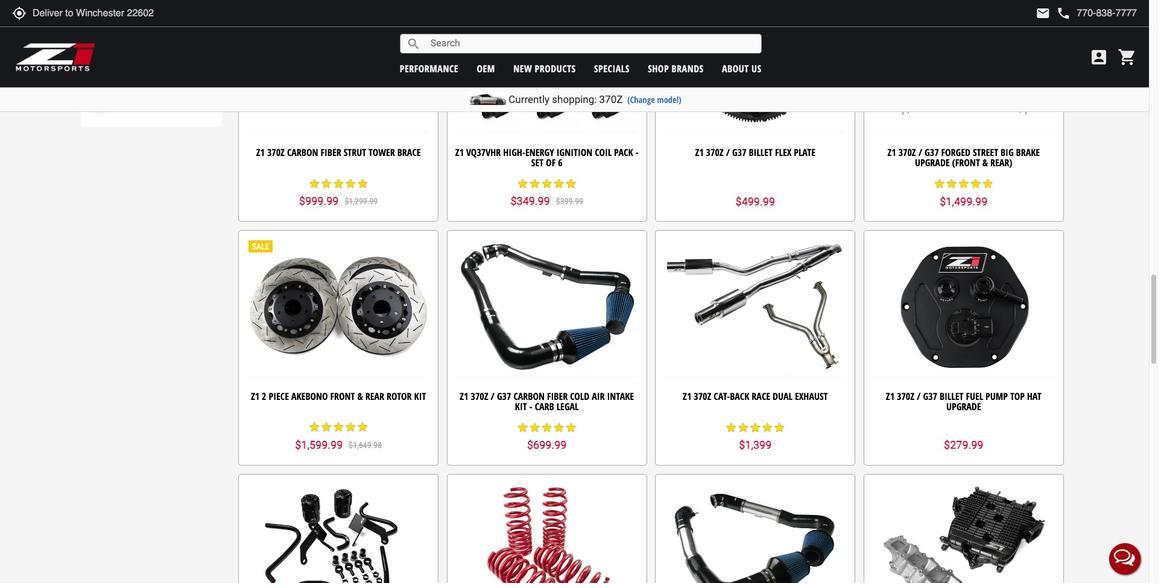 Task type: locate. For each thing, give the bounding box(es) containing it.
brace
[[397, 146, 421, 159]]

z1 inside z1 370z / g37 billet fuel pump top hat upgrade
[[886, 390, 895, 403]]

/ left forged
[[918, 146, 922, 159]]

new
[[513, 62, 532, 75]]

high-
[[503, 146, 525, 159]]

star
[[308, 178, 320, 190], [320, 178, 332, 190], [332, 178, 345, 190], [345, 178, 357, 190], [357, 178, 369, 190], [517, 178, 529, 190], [529, 178, 541, 190], [541, 178, 553, 190], [553, 178, 565, 190], [565, 178, 577, 190], [934, 178, 946, 190], [946, 178, 958, 190], [958, 178, 970, 190], [970, 178, 982, 190], [982, 178, 994, 190], [308, 422, 320, 434], [320, 422, 332, 434], [332, 422, 345, 434], [345, 422, 357, 434], [357, 422, 369, 434], [517, 422, 529, 434], [529, 422, 541, 434], [541, 422, 553, 434], [553, 422, 565, 434], [565, 422, 577, 434], [725, 422, 737, 434], [737, 422, 749, 434], [749, 422, 761, 434], [761, 422, 773, 434], [773, 422, 786, 434]]

account_box link
[[1086, 48, 1112, 67]]

$699.99
[[527, 439, 567, 452]]

my_location
[[12, 6, 27, 21]]

z1 370z / g37 billet flex plate
[[695, 146, 816, 159]]

/ left flex
[[726, 146, 730, 159]]

1 vertical spatial upgrade
[[946, 401, 981, 414]]

0 vertical spatial fiber
[[321, 146, 341, 159]]

mail link
[[1036, 6, 1050, 21]]

products
[[535, 62, 576, 75]]

billet left flex
[[749, 146, 773, 159]]

fiber
[[321, 146, 341, 159], [547, 390, 568, 403]]

pack
[[614, 146, 633, 159]]

0 vertical spatial billet
[[749, 146, 773, 159]]

carb
[[535, 401, 554, 414]]

carbon left legal
[[514, 390, 545, 403]]

g37 inside z1 370z / g37 carbon fiber cold air intake kit - carb legal
[[497, 390, 511, 403]]

$1,399
[[739, 439, 772, 452]]

kit left carb
[[515, 401, 527, 414]]

1 horizontal spatial &
[[982, 156, 988, 170]]

performance link
[[400, 62, 458, 75]]

upgrade left (front
[[915, 156, 950, 170]]

upgrade left pump
[[946, 401, 981, 414]]

-
[[635, 146, 639, 159], [529, 401, 532, 414]]

z1 inside z1 370z / g37 carbon fiber cold air intake kit - carb legal
[[460, 390, 468, 403]]

g37 left flex
[[732, 146, 746, 159]]

shop brands
[[648, 62, 704, 75]]

0 vertical spatial &
[[982, 156, 988, 170]]

vq37vhr
[[466, 146, 501, 159]]

of
[[546, 156, 556, 170]]

star star star star star $1,499.99
[[934, 178, 994, 208]]

billet for flex
[[749, 146, 773, 159]]

g37 left carb
[[497, 390, 511, 403]]

g37 left fuel
[[923, 390, 937, 403]]

z1 for z1 370z / g37 carbon fiber cold air intake kit - carb legal
[[460, 390, 468, 403]]

z1
[[256, 146, 265, 159], [455, 146, 464, 159], [695, 146, 704, 159], [888, 146, 896, 159], [251, 390, 259, 403], [460, 390, 468, 403], [683, 390, 691, 403], [886, 390, 895, 403]]

- left carb
[[529, 401, 532, 414]]

rotor
[[387, 390, 412, 403]]

(change
[[627, 94, 655, 106]]

fiber left "cold"
[[547, 390, 568, 403]]

&
[[982, 156, 988, 170], [357, 390, 363, 403]]

$999.99
[[299, 195, 339, 208]]

0 horizontal spatial -
[[529, 401, 532, 414]]

1 vertical spatial fiber
[[547, 390, 568, 403]]

0 vertical spatial -
[[635, 146, 639, 159]]

370z inside z1 370z / g37 carbon fiber cold air intake kit - carb legal
[[471, 390, 488, 403]]

1 horizontal spatial billet
[[940, 390, 964, 403]]

race
[[752, 390, 770, 403]]

kit right rotor
[[414, 390, 426, 403]]

plate
[[794, 146, 816, 159]]

g37 for flex
[[732, 146, 746, 159]]

akebono
[[291, 390, 328, 403]]

z1 370z / g37 billet fuel pump top hat upgrade
[[886, 390, 1042, 414]]

1 horizontal spatial carbon
[[514, 390, 545, 403]]

account_box
[[1089, 48, 1109, 67]]

carbon up the $999.99 on the top left of page
[[287, 146, 318, 159]]

- right "pack"
[[635, 146, 639, 159]]

carbon
[[287, 146, 318, 159], [514, 390, 545, 403]]

z1 370z / g37 carbon fiber cold air intake kit - carb legal
[[460, 390, 634, 414]]

370z inside z1 370z / g37 forged street big brake upgrade (front & rear)
[[899, 146, 916, 159]]

shop brands link
[[648, 62, 704, 75]]

/
[[726, 146, 730, 159], [918, 146, 922, 159], [491, 390, 495, 403], [917, 390, 921, 403]]

dual
[[773, 390, 793, 403]]

performance
[[400, 62, 458, 75]]

phone
[[1056, 6, 1071, 21]]

/ for z1 370z / g37 carbon fiber cold air intake kit - carb legal
[[491, 390, 495, 403]]

/ left carb
[[491, 390, 495, 403]]

star star star star star $999.99 $1,299.99
[[299, 178, 378, 208]]

1 vertical spatial billet
[[940, 390, 964, 403]]

1 vertical spatial &
[[357, 390, 363, 403]]

0 vertical spatial carbon
[[287, 146, 318, 159]]

/ inside z1 370z / g37 forged street big brake upgrade (front & rear)
[[918, 146, 922, 159]]

0 vertical spatial upgrade
[[915, 156, 950, 170]]

billet for fuel
[[940, 390, 964, 403]]

billet inside z1 370z / g37 billet fuel pump top hat upgrade
[[940, 390, 964, 403]]

g37 inside z1 370z / g37 billet fuel pump top hat upgrade
[[923, 390, 937, 403]]

hat
[[1027, 390, 1042, 403]]

oem
[[477, 62, 495, 75]]

kit inside z1 370z / g37 carbon fiber cold air intake kit - carb legal
[[515, 401, 527, 414]]

370z inside z1 370z / g37 billet fuel pump top hat upgrade
[[897, 390, 915, 403]]

1 vertical spatial carbon
[[514, 390, 545, 403]]

1 horizontal spatial -
[[635, 146, 639, 159]]

1 horizontal spatial fiber
[[547, 390, 568, 403]]

star star star star star $699.99
[[517, 422, 577, 452]]

carbon inside z1 370z / g37 carbon fiber cold air intake kit - carb legal
[[514, 390, 545, 403]]

oem link
[[477, 62, 495, 75]]

$499.99
[[736, 195, 775, 208]]

g37 for street
[[925, 146, 939, 159]]

$349.99
[[511, 195, 550, 208]]

z1 inside z1 vq37vhr high-energy ignition coil pack - set of 6
[[455, 146, 464, 159]]

1 vertical spatial -
[[529, 401, 532, 414]]

search
[[406, 36, 421, 51]]

shopping_cart
[[1118, 48, 1137, 67]]

cat-
[[714, 390, 730, 403]]

/ left fuel
[[917, 390, 921, 403]]

& left rear)
[[982, 156, 988, 170]]

/ inside z1 370z / g37 billet fuel pump top hat upgrade
[[917, 390, 921, 403]]

/ inside z1 370z / g37 carbon fiber cold air intake kit - carb legal
[[491, 390, 495, 403]]

billet
[[749, 146, 773, 159], [940, 390, 964, 403]]

$1,299.99
[[345, 197, 378, 206]]

rear
[[365, 390, 384, 403]]

street
[[973, 146, 998, 159]]

0 horizontal spatial billet
[[749, 146, 773, 159]]

g37
[[732, 146, 746, 159], [925, 146, 939, 159], [497, 390, 511, 403], [923, 390, 937, 403]]

370z
[[599, 93, 623, 106], [267, 146, 285, 159], [706, 146, 724, 159], [899, 146, 916, 159], [471, 390, 488, 403], [694, 390, 711, 403], [897, 390, 915, 403]]

mail
[[1036, 6, 1050, 21]]

legal
[[557, 401, 579, 414]]

kit
[[414, 390, 426, 403], [515, 401, 527, 414]]

tower
[[369, 146, 395, 159]]

g37 left forged
[[925, 146, 939, 159]]

z1 for z1 370z / g37 forged street big brake upgrade (front & rear)
[[888, 146, 896, 159]]

exhaust
[[795, 390, 828, 403]]

/ for z1 370z / g37 billet flex plate
[[726, 146, 730, 159]]

fiber left strut
[[321, 146, 341, 159]]

1 horizontal spatial kit
[[515, 401, 527, 414]]

g37 inside z1 370z / g37 forged street big brake upgrade (front & rear)
[[925, 146, 939, 159]]

upgrade
[[915, 156, 950, 170], [946, 401, 981, 414]]

billet left fuel
[[940, 390, 964, 403]]

& left rear
[[357, 390, 363, 403]]

z1 inside z1 370z / g37 forged street big brake upgrade (front & rear)
[[888, 146, 896, 159]]



Task type: describe. For each thing, give the bounding box(es) containing it.
/ for z1 370z / g37 forged street big brake upgrade (front & rear)
[[918, 146, 922, 159]]

fiber inside z1 370z / g37 carbon fiber cold air intake kit - carb legal
[[547, 390, 568, 403]]

/ for z1 370z / g37 billet fuel pump top hat upgrade
[[917, 390, 921, 403]]

z1 vq37vhr high-energy ignition coil pack - set of 6
[[455, 146, 639, 170]]

z1 2 piece akebono front & rear rotor kit
[[251, 390, 426, 403]]

brake
[[1016, 146, 1040, 159]]

6
[[558, 156, 563, 170]]

forged
[[941, 146, 971, 159]]

z1 for z1 2 piece akebono front & rear rotor kit
[[251, 390, 259, 403]]

about
[[722, 62, 749, 75]]

ignition
[[557, 146, 593, 159]]

g37 for fuel
[[923, 390, 937, 403]]

mail phone
[[1036, 6, 1071, 21]]

z1 for z1 370z carbon fiber strut tower brace
[[256, 146, 265, 159]]

currently shopping: 370z (change model)
[[509, 93, 681, 106]]

about us link
[[722, 62, 762, 75]]

upgrade inside z1 370z / g37 billet fuel pump top hat upgrade
[[946, 401, 981, 414]]

new products link
[[513, 62, 576, 75]]

new products
[[513, 62, 576, 75]]

Search search field
[[421, 34, 761, 53]]

coil
[[595, 146, 612, 159]]

shopping:
[[552, 93, 597, 106]]

z1 for z1 370z / g37 billet fuel pump top hat upgrade
[[886, 390, 895, 403]]

z1 for z1 370z cat-back race dual exhaust
[[683, 390, 691, 403]]

z1 370z / g37 forged street big brake upgrade (front & rear)
[[888, 146, 1040, 170]]

0 horizontal spatial kit
[[414, 390, 426, 403]]

$1,599.99
[[295, 439, 343, 452]]

fuel
[[966, 390, 983, 403]]

air
[[592, 390, 605, 403]]

(change model) link
[[627, 94, 681, 106]]

pump
[[986, 390, 1008, 403]]

model)
[[657, 94, 681, 106]]

z1 for z1 370z / g37 billet flex plate
[[695, 146, 704, 159]]

piece
[[269, 390, 289, 403]]

front
[[330, 390, 355, 403]]

energy
[[525, 146, 554, 159]]

0 horizontal spatial carbon
[[287, 146, 318, 159]]

- inside z1 370z / g37 carbon fiber cold air intake kit - carb legal
[[529, 401, 532, 414]]

370z for z1 370z / g37 billet fuel pump top hat upgrade
[[897, 390, 915, 403]]

intake
[[607, 390, 634, 403]]

about us
[[722, 62, 762, 75]]

- inside z1 vq37vhr high-energy ignition coil pack - set of 6
[[635, 146, 639, 159]]

$399.99
[[556, 197, 583, 206]]

$1,499.99
[[940, 195, 988, 208]]

z1 370z carbon fiber strut tower brace
[[256, 146, 421, 159]]

upgrade inside z1 370z / g37 forged street big brake upgrade (front & rear)
[[915, 156, 950, 170]]

370z for z1 370z / g37 forged street big brake upgrade (front & rear)
[[899, 146, 916, 159]]

370z for z1 370z carbon fiber strut tower brace
[[267, 146, 285, 159]]

2
[[262, 390, 266, 403]]

$279.99
[[944, 439, 984, 452]]

$1,649.98
[[349, 441, 382, 451]]

(front
[[952, 156, 980, 170]]

phone link
[[1056, 6, 1137, 21]]

370z for z1 370z / g37 billet flex plate
[[706, 146, 724, 159]]

z1 370z cat-back race dual exhaust
[[683, 390, 828, 403]]

strut
[[344, 146, 366, 159]]

shopping_cart link
[[1115, 48, 1137, 67]]

us
[[752, 62, 762, 75]]

star star star star star $349.99 $399.99
[[511, 178, 583, 208]]

specials
[[594, 62, 630, 75]]

z1 for z1 vq37vhr high-energy ignition coil pack - set of 6
[[455, 146, 464, 159]]

specials link
[[594, 62, 630, 75]]

star star star star star $1,399
[[725, 422, 786, 452]]

big
[[1001, 146, 1014, 159]]

shop
[[648, 62, 669, 75]]

brands
[[672, 62, 704, 75]]

& inside z1 370z / g37 forged street big brake upgrade (front & rear)
[[982, 156, 988, 170]]

currently
[[509, 93, 550, 106]]

flex
[[775, 146, 792, 159]]

g37 for fiber
[[497, 390, 511, 403]]

top
[[1010, 390, 1025, 403]]

rear)
[[990, 156, 1013, 170]]

cold
[[570, 390, 589, 403]]

0 horizontal spatial &
[[357, 390, 363, 403]]

set
[[531, 156, 544, 170]]

0 horizontal spatial fiber
[[321, 146, 341, 159]]

370z for z1 370z cat-back race dual exhaust
[[694, 390, 711, 403]]

370z for z1 370z / g37 carbon fiber cold air intake kit - carb legal
[[471, 390, 488, 403]]

star star star star star $1,599.99 $1,649.98
[[295, 422, 382, 452]]

back
[[730, 390, 749, 403]]

z1 motorsports logo image
[[15, 42, 96, 72]]



Task type: vqa. For each thing, say whether or not it's contained in the screenshot.
Flex Billet
yes



